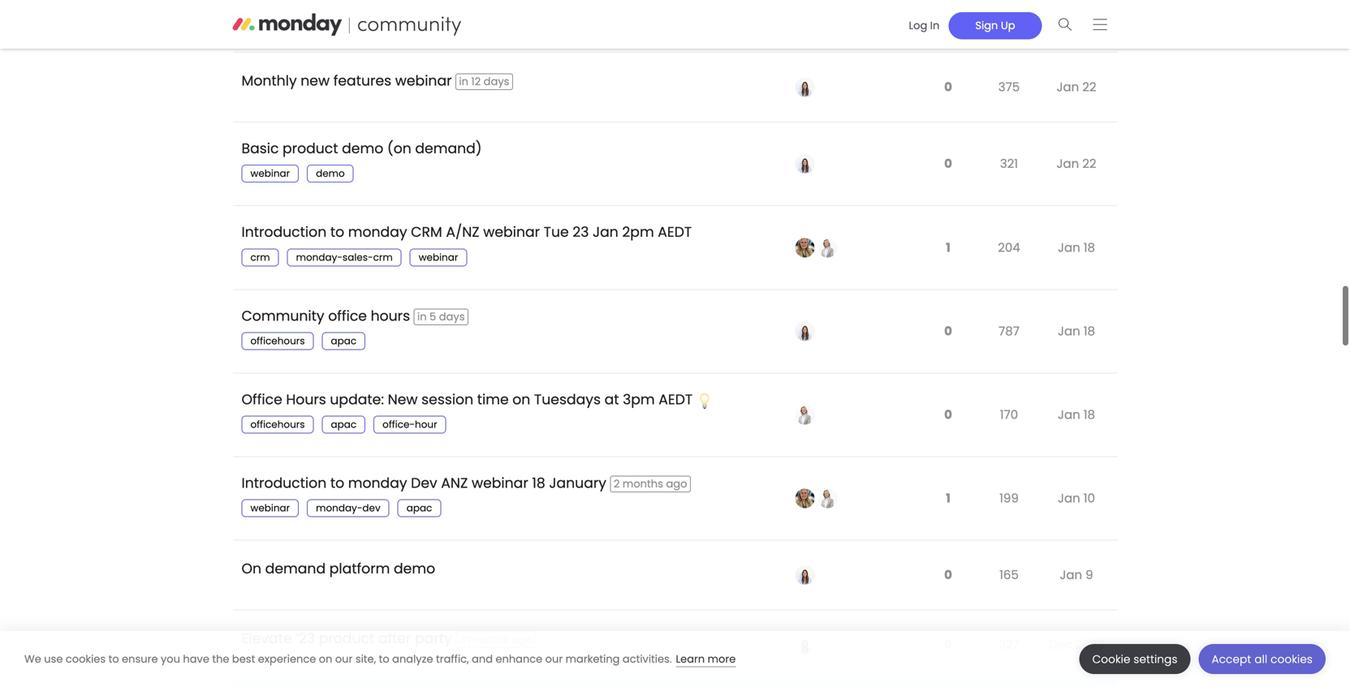Task type: locate. For each thing, give the bounding box(es) containing it.
1 vertical spatial ago
[[512, 633, 533, 648]]

4 0 from the top
[[945, 323, 953, 340]]

introduction to monday crm a/nz webinar tue 23 jan 2pm aedt
[[242, 223, 692, 242]]

0 for jan 22 link for cx corner, now on instagram!
[[945, 9, 953, 26]]

2 1 from the top
[[946, 490, 951, 508]]

0 horizontal spatial in
[[417, 310, 427, 324]]

1 0 from the top
[[945, 9, 953, 26]]

at
[[605, 390, 619, 410]]

aedt inside introduction to monday crm a/nz webinar tue 23 jan 2pm aedt "link"
[[658, 223, 692, 242]]

introduction for introduction to monday crm a/nz webinar tue 23 jan 2pm aedt
[[242, 223, 327, 242]]

1 vertical spatial ania bokina apj marketing at monday.com - original poster image
[[796, 489, 815, 509]]

jan 18 link for introduction to monday crm a/nz webinar tue 23 jan 2pm aedt
[[1054, 227, 1100, 269]]

1 vertical spatial on
[[513, 390, 531, 410]]

aedt right 2pm
[[658, 223, 692, 242]]

1 vertical spatial introduction
[[242, 474, 327, 493]]

1 vertical spatial 22
[[1083, 78, 1097, 96]]

1 ania bokina apj marketing at monday.com - original poster image from the top
[[796, 238, 815, 258]]

0 vertical spatial bianca taylor - most recent poster image
[[818, 238, 838, 258]]

4 juliette  - original poster, most recent poster image from the top
[[796, 636, 815, 656]]

2 170 from the top
[[1000, 407, 1019, 424]]

ania bokina apj marketing at monday.com - original poster image for 204
[[796, 238, 815, 258]]

0 vertical spatial apac
[[331, 335, 357, 348]]

0 for 2nd jan 22 link from the bottom
[[945, 78, 953, 96]]

aedt inside office hours update: new session time on tuesdays at 3pm aedt link
[[659, 390, 693, 410]]

monday inside "link"
[[348, 223, 407, 242]]

days right 5
[[439, 310, 465, 324]]

tags list
[[242, 165, 362, 183], [242, 249, 475, 267], [242, 333, 374, 350], [242, 416, 454, 434], [242, 500, 449, 518]]

tags list for hours
[[242, 416, 454, 434]]

0 vertical spatial webinar link
[[242, 165, 299, 183]]

3 jan 18 link from the top
[[1054, 394, 1100, 436]]

officehours link down office
[[242, 416, 314, 434]]

1 horizontal spatial crm
[[373, 251, 393, 264]]

jan 22 link for cx corner, now on instagram!
[[1053, 0, 1101, 38]]

to inside "link"
[[330, 223, 344, 242]]

juliette  - original poster, most recent poster image
[[796, 322, 815, 341]]

dialog
[[0, 632, 1351, 688]]

0 vertical spatial 1
[[946, 239, 951, 256]]

0 horizontal spatial cookies
[[66, 653, 106, 667]]

10
[[1084, 490, 1096, 508]]

1 tags list from the top
[[242, 165, 362, 183]]

in left 12 on the top left of the page
[[459, 74, 469, 89]]

community office hours in 5 days
[[242, 306, 465, 326]]

0 vertical spatial monday-
[[296, 251, 343, 264]]

after
[[378, 630, 411, 649]]

ago right 2
[[666, 477, 688, 492]]

2 introduction from the top
[[242, 474, 327, 493]]

2 0 button from the top
[[941, 69, 957, 106]]

22 right search image
[[1083, 9, 1097, 26]]

have
[[183, 653, 209, 667]]

0 horizontal spatial months
[[468, 633, 509, 648]]

jan 22 right the "up"
[[1057, 9, 1097, 26]]

12
[[471, 74, 481, 89]]

1 vertical spatial officehours
[[251, 418, 305, 432]]

1 horizontal spatial cookies
[[1271, 653, 1313, 668]]

2 bianca taylor - most recent poster image from the top
[[818, 489, 838, 509]]

webinar
[[395, 71, 452, 91], [251, 167, 290, 180], [483, 223, 540, 242], [419, 251, 458, 264], [472, 474, 529, 493], [251, 502, 290, 516]]

ago up 'enhance' on the left of page
[[512, 633, 533, 648]]

dev
[[363, 502, 381, 516]]

webinar left 12 on the top left of the page
[[395, 71, 452, 91]]

officehours
[[251, 335, 305, 348], [251, 418, 305, 432]]

apac down update:
[[331, 418, 357, 432]]

cookies for use
[[66, 653, 106, 667]]

to up monday-sales-crm
[[330, 223, 344, 242]]

webinar down crm
[[419, 251, 458, 264]]

1 170 from the top
[[1000, 9, 1019, 26]]

1 vertical spatial apac
[[331, 418, 357, 432]]

site,
[[356, 653, 376, 667]]

introduction inside "link"
[[242, 223, 327, 242]]

1 cookies from the left
[[66, 653, 106, 667]]

1 vertical spatial 170
[[1000, 407, 1019, 424]]

1 horizontal spatial ago
[[666, 477, 688, 492]]

1 vertical spatial 1
[[946, 490, 951, 508]]

monday- for 199
[[316, 502, 363, 516]]

199
[[1000, 490, 1019, 508]]

accept all cookies button
[[1199, 645, 1326, 675]]

jan 10 link
[[1054, 478, 1100, 520]]

webinar link for 1
[[242, 500, 299, 518]]

1 button for 204
[[942, 230, 955, 266]]

monday- for 204
[[296, 251, 343, 264]]

1 vertical spatial officehours link
[[242, 416, 314, 434]]

juliette  - original poster, most recent poster image
[[796, 78, 815, 97], [796, 154, 815, 174], [796, 566, 815, 586], [796, 636, 815, 656]]

0 for dec 2023 link
[[945, 637, 953, 654]]

settings
[[1134, 653, 1178, 668]]

webinar inside "link"
[[483, 223, 540, 242]]

2 ania bokina apj marketing at monday.com - original poster image from the top
[[796, 489, 815, 509]]

monday-dev
[[316, 502, 381, 516]]

apac
[[331, 335, 357, 348], [331, 418, 357, 432], [407, 502, 432, 516]]

product
[[283, 139, 338, 158], [319, 630, 375, 649]]

1 horizontal spatial in
[[459, 74, 469, 89]]

crm up community
[[251, 251, 270, 264]]

18 for 787
[[1084, 323, 1096, 340]]

3 22 from the top
[[1083, 155, 1097, 173]]

0 vertical spatial jan 22 link
[[1053, 0, 1101, 38]]

to right site,
[[379, 653, 390, 667]]

tags list down update:
[[242, 416, 454, 434]]

jan 9
[[1060, 567, 1094, 585]]

0 vertical spatial jan 22
[[1057, 9, 1097, 26]]

apac link down update:
[[322, 416, 366, 434]]

1 horizontal spatial months
[[623, 477, 664, 492]]

elevate '23 product after party link
[[242, 617, 452, 661]]

1 juliette  - original poster, most recent poster image from the top
[[796, 78, 815, 97]]

bianca taylor - most recent poster image for 199
[[818, 489, 838, 509]]

170 for office hours update: new session time on tuesdays at 3pm aedt
[[1000, 407, 1019, 424]]

dialog containing cookie settings
[[0, 632, 1351, 688]]

1 left 204
[[946, 239, 951, 256]]

our right 'enhance' on the left of page
[[546, 653, 563, 667]]

officehours link down community
[[242, 333, 314, 350]]

0 vertical spatial apac link
[[322, 333, 366, 350]]

dec 2023
[[1049, 637, 1105, 654]]

0 vertical spatial in
[[459, 74, 469, 89]]

2 tags list from the top
[[242, 249, 475, 267]]

1 button left 199
[[942, 481, 955, 518]]

jan 22 right 321
[[1057, 155, 1097, 173]]

jan 18 for office hours update: new session time on tuesdays at 3pm aedt
[[1058, 407, 1096, 424]]

1 vertical spatial in
[[417, 310, 427, 324]]

3 0 button from the top
[[941, 146, 957, 182]]

0 horizontal spatial on
[[319, 653, 333, 667]]

office
[[328, 306, 367, 326]]

1 vertical spatial monday
[[348, 474, 407, 493]]

1 vertical spatial jan 18 link
[[1054, 311, 1100, 352]]

2 vertical spatial 22
[[1083, 155, 1097, 173]]

4 tags list from the top
[[242, 416, 454, 434]]

1 left 199
[[946, 490, 951, 508]]

monday- up on demand platform demo
[[316, 502, 363, 516]]

1 22 from the top
[[1083, 9, 1097, 26]]

jan 22 link right the "up"
[[1053, 0, 1101, 38]]

2 cookies from the left
[[1271, 653, 1313, 668]]

hours
[[371, 306, 410, 326]]

0 vertical spatial 170
[[1000, 9, 1019, 26]]

our left site,
[[335, 653, 353, 667]]

community
[[242, 306, 325, 326]]

9
[[1086, 567, 1094, 585]]

1 introduction from the top
[[242, 223, 327, 242]]

cookies right all
[[1271, 653, 1313, 668]]

1 button left 204
[[942, 230, 955, 266]]

1 horizontal spatial days
[[484, 74, 510, 89]]

1 for 199
[[946, 490, 951, 508]]

cookies inside button
[[1271, 653, 1313, 668]]

on right the now
[[350, 1, 368, 21]]

aedt
[[658, 223, 692, 242], [659, 390, 693, 410]]

demo
[[342, 139, 384, 158], [316, 167, 345, 180], [394, 560, 435, 579]]

1 1 button from the top
[[942, 230, 955, 266]]

monthly
[[242, 71, 297, 91]]

0 vertical spatial 22
[[1083, 9, 1097, 26]]

navigation
[[895, 7, 1118, 42]]

on demand platform demo
[[242, 560, 435, 579]]

in
[[459, 74, 469, 89], [417, 310, 427, 324]]

jan
[[1057, 9, 1080, 26], [1057, 78, 1080, 96], [1057, 155, 1080, 173], [593, 223, 619, 242], [1058, 239, 1081, 256], [1058, 323, 1081, 340], [1058, 407, 1081, 424], [1058, 490, 1081, 508], [1060, 567, 1083, 585]]

0 button for jan 22 link associated with basic product demo (on demand)
[[941, 146, 957, 182]]

officehours down community
[[251, 335, 305, 348]]

0 vertical spatial days
[[484, 74, 510, 89]]

1 jan 18 link from the top
[[1054, 227, 1100, 269]]

months right 2
[[623, 477, 664, 492]]

marketing
[[566, 653, 620, 667]]

204
[[998, 239, 1021, 256]]

introduction up monday-dev
[[242, 474, 327, 493]]

webinar link up on
[[242, 500, 299, 518]]

3
[[459, 633, 466, 648]]

cookie settings button
[[1080, 645, 1191, 675]]

1 vertical spatial days
[[439, 310, 465, 324]]

2 juliette  - original poster, most recent poster image from the top
[[796, 154, 815, 174]]

tue
[[544, 223, 569, 242]]

1 vertical spatial jan 22 link
[[1053, 66, 1101, 108]]

170 for cx corner, now on instagram!
[[1000, 9, 1019, 26]]

a/nz
[[446, 223, 480, 242]]

1 1 from the top
[[946, 239, 951, 256]]

1 jan 22 from the top
[[1057, 9, 1097, 26]]

instagram!
[[372, 1, 449, 21]]

0 vertical spatial ago
[[666, 477, 688, 492]]

3 jan 22 from the top
[[1057, 155, 1097, 173]]

1 vertical spatial apac link
[[322, 416, 366, 434]]

apac down dev
[[407, 502, 432, 516]]

monday
[[348, 223, 407, 242], [348, 474, 407, 493]]

2 22 from the top
[[1083, 78, 1097, 96]]

bianca taylor - most recent poster image
[[818, 238, 838, 258], [818, 489, 838, 509]]

0 horizontal spatial our
[[335, 653, 353, 667]]

jan 22 down search image
[[1057, 78, 1097, 96]]

officehours down office
[[251, 418, 305, 432]]

hour
[[415, 418, 437, 432]]

2 jan 18 from the top
[[1058, 323, 1096, 340]]

tags list down basic
[[242, 165, 362, 183]]

1 vertical spatial jan 22
[[1057, 78, 1097, 96]]

cx corner, now on instagram!
[[242, 1, 449, 21]]

our
[[335, 653, 353, 667], [546, 653, 563, 667]]

0 vertical spatial ania bokina apj marketing at monday.com - original poster image
[[796, 238, 815, 258]]

days right 12 on the top left of the page
[[484, 74, 510, 89]]

2 0 from the top
[[945, 78, 953, 96]]

0 horizontal spatial crm
[[251, 251, 270, 264]]

months
[[623, 477, 664, 492], [468, 633, 509, 648]]

webinar left tue
[[483, 223, 540, 242]]

0 vertical spatial aedt
[[658, 223, 692, 242]]

1 0 button from the top
[[941, 0, 957, 36]]

1 officehours from the top
[[251, 335, 305, 348]]

2 vertical spatial webinar link
[[242, 500, 299, 518]]

tags list down community
[[242, 333, 374, 350]]

introduction for introduction to monday dev anz webinar 18 january 2 months ago
[[242, 474, 327, 493]]

aedt for office hours update: new session time on tuesdays at 3pm aedt
[[659, 390, 693, 410]]

tags list containing crm
[[242, 249, 475, 267]]

office hours update: new session time on tuesdays at 3pm aedt
[[242, 390, 697, 410]]

6 0 from the top
[[945, 567, 953, 585]]

0 for jan 9 link
[[945, 567, 953, 585]]

3 0 from the top
[[945, 155, 953, 173]]

monday-
[[296, 251, 343, 264], [316, 502, 363, 516]]

1 vertical spatial webinar link
[[410, 249, 467, 267]]

1 jan 22 link from the top
[[1053, 0, 1101, 38]]

2 horizontal spatial on
[[513, 390, 531, 410]]

0 vertical spatial 1 button
[[942, 230, 955, 266]]

6 0 button from the top
[[941, 558, 957, 594]]

0 button
[[941, 0, 957, 36], [941, 69, 957, 106], [941, 146, 957, 182], [941, 313, 957, 350], [941, 397, 957, 434], [941, 558, 957, 594], [941, 628, 957, 664]]

0 vertical spatial introduction
[[242, 223, 327, 242]]

demo left (on
[[342, 139, 384, 158]]

jan 22 link down search image
[[1053, 66, 1101, 108]]

jan 18 link for office hours update: new session time on tuesdays at 3pm aedt
[[1054, 394, 1100, 436]]

1 horizontal spatial our
[[546, 653, 563, 667]]

juliette  - original poster, most recent poster image for 165
[[796, 566, 815, 586]]

menu image
[[1094, 18, 1108, 30]]

2 vertical spatial apac link
[[398, 500, 441, 518]]

tags list up on demand platform demo
[[242, 500, 449, 518]]

1 vertical spatial monday-
[[316, 502, 363, 516]]

1 vertical spatial aedt
[[659, 390, 693, 410]]

2 vertical spatial jan 18
[[1058, 407, 1096, 424]]

monday for dev
[[348, 474, 407, 493]]

0 vertical spatial months
[[623, 477, 664, 492]]

1 horizontal spatial on
[[350, 1, 368, 21]]

demo down the basic product demo (on demand)
[[316, 167, 345, 180]]

community office hours link
[[242, 294, 410, 338]]

webinar link down basic
[[242, 165, 299, 183]]

log
[[909, 18, 928, 33]]

officehours link
[[242, 333, 314, 350], [242, 416, 314, 434]]

1 vertical spatial 1 button
[[942, 481, 955, 518]]

321
[[1000, 155, 1019, 173]]

tags list up community office hours in 5 days on the top of the page
[[242, 249, 475, 267]]

sales-
[[343, 251, 373, 264]]

2 vertical spatial jan 18 link
[[1054, 394, 1100, 436]]

january
[[549, 474, 607, 493]]

2 jan 22 link from the top
[[1053, 66, 1101, 108]]

1 monday from the top
[[348, 223, 407, 242]]

1 vertical spatial months
[[468, 633, 509, 648]]

0 vertical spatial monday
[[348, 223, 407, 242]]

dev
[[411, 474, 438, 493]]

apac link down office at left
[[322, 333, 366, 350]]

basic product demo (on demand)
[[242, 139, 482, 158]]

1 bianca taylor - most recent poster image from the top
[[818, 238, 838, 258]]

5 0 from the top
[[945, 407, 953, 424]]

in left 5
[[417, 310, 427, 324]]

apac down office at left
[[331, 335, 357, 348]]

2 1 button from the top
[[942, 481, 955, 518]]

1 jan 18 from the top
[[1058, 239, 1096, 256]]

to up monday-dev
[[330, 474, 344, 493]]

22 right 321
[[1083, 155, 1097, 173]]

2 jan 18 link from the top
[[1054, 311, 1100, 352]]

jan 22 link
[[1053, 0, 1101, 38], [1053, 66, 1101, 108], [1053, 143, 1101, 185]]

170
[[1000, 9, 1019, 26], [1000, 407, 1019, 424]]

months inside elevate '23 product after party 3 months ago
[[468, 633, 509, 648]]

demo right platform
[[394, 560, 435, 579]]

on right "time"
[[513, 390, 531, 410]]

introduction up crm link
[[242, 223, 327, 242]]

0
[[945, 9, 953, 26], [945, 78, 953, 96], [945, 155, 953, 173], [945, 323, 953, 340], [945, 407, 953, 424], [945, 567, 953, 585], [945, 637, 953, 654]]

webinar link for 0
[[242, 165, 299, 183]]

aedt right 3pm
[[659, 390, 693, 410]]

months up and
[[468, 633, 509, 648]]

1 vertical spatial bianca taylor - most recent poster image
[[818, 489, 838, 509]]

product up "demo" link
[[283, 139, 338, 158]]

2 officehours from the top
[[251, 418, 305, 432]]

cookies right use at the bottom left of the page
[[66, 653, 106, 667]]

0 vertical spatial on
[[350, 1, 368, 21]]

officehours link for 787
[[242, 333, 314, 350]]

in inside monthly new features webinar in 12 days
[[459, 74, 469, 89]]

jan 22 link right 321
[[1053, 143, 1101, 185]]

2 officehours link from the top
[[242, 416, 314, 434]]

7 0 from the top
[[945, 637, 953, 654]]

learn more link
[[676, 653, 736, 668]]

0 horizontal spatial days
[[439, 310, 465, 324]]

product up site,
[[319, 630, 375, 649]]

2023
[[1076, 637, 1105, 654]]

apac link down dev
[[398, 500, 441, 518]]

7 0 button from the top
[[941, 628, 957, 664]]

ago inside introduction to monday dev anz webinar 18 january 2 months ago
[[666, 477, 688, 492]]

5 0 button from the top
[[941, 397, 957, 434]]

monday up sales-
[[348, 223, 407, 242]]

monday up dev
[[348, 474, 407, 493]]

0 vertical spatial officehours
[[251, 335, 305, 348]]

jan 18
[[1058, 239, 1096, 256], [1058, 323, 1096, 340], [1058, 407, 1096, 424]]

3pm
[[623, 390, 655, 410]]

monday-sales-crm
[[296, 251, 393, 264]]

0 vertical spatial officehours link
[[242, 333, 314, 350]]

327
[[999, 637, 1020, 654]]

2 vertical spatial jan 22
[[1057, 155, 1097, 173]]

1 vertical spatial jan 18
[[1058, 323, 1096, 340]]

experience
[[258, 653, 316, 667]]

on right experience at the left
[[319, 653, 333, 667]]

apac for 170
[[331, 418, 357, 432]]

0 vertical spatial jan 18 link
[[1054, 227, 1100, 269]]

jan 18 link
[[1054, 227, 1100, 269], [1054, 311, 1100, 352], [1054, 394, 1100, 436]]

22 down menu image
[[1083, 78, 1097, 96]]

18 for 204
[[1084, 239, 1096, 256]]

ania bokina apj marketing at monday.com - original poster image
[[796, 238, 815, 258], [796, 489, 815, 509]]

2 vertical spatial jan 22 link
[[1053, 143, 1101, 185]]

3 jan 18 from the top
[[1058, 407, 1096, 424]]

days inside monthly new features webinar in 12 days
[[484, 74, 510, 89]]

1 officehours link from the top
[[242, 333, 314, 350]]

monday- up community office hours link
[[296, 251, 343, 264]]

3 juliette  - original poster, most recent poster image from the top
[[796, 566, 815, 586]]

0 horizontal spatial ago
[[512, 633, 533, 648]]

0 vertical spatial jan 18
[[1058, 239, 1096, 256]]

3 jan 22 link from the top
[[1053, 143, 1101, 185]]

webinar link down crm
[[410, 249, 467, 267]]

2 monday from the top
[[348, 474, 407, 493]]

crm up hours at top left
[[373, 251, 393, 264]]

and
[[472, 653, 493, 667]]



Task type: vqa. For each thing, say whether or not it's contained in the screenshot.
Bruin
no



Task type: describe. For each thing, give the bounding box(es) containing it.
basic
[[242, 139, 279, 158]]

18 for 170
[[1084, 407, 1096, 424]]

new
[[388, 390, 418, 410]]

corner,
[[265, 1, 313, 21]]

search image
[[1059, 18, 1073, 30]]

5
[[430, 310, 436, 324]]

accept
[[1212, 653, 1252, 668]]

0 button for jan 9 link
[[941, 558, 957, 594]]

cookies for all
[[1271, 653, 1313, 668]]

best
[[232, 653, 255, 667]]

we use cookies to ensure you have the best experience on our site, to analyze traffic, and enhance our marketing activities. learn more
[[24, 653, 736, 667]]

apac link for 170
[[322, 416, 366, 434]]

juliette  - original poster, most recent poster image for 327
[[796, 636, 815, 656]]

office hours update: new session time on tuesdays at 3pm aedt link
[[242, 378, 713, 422]]

office-
[[383, 418, 415, 432]]

party
[[415, 630, 452, 649]]

4 0 button from the top
[[941, 313, 957, 350]]

officehours for 170
[[251, 418, 305, 432]]

tags list for to
[[242, 249, 475, 267]]

3 tags list from the top
[[242, 333, 374, 350]]

2 crm from the left
[[373, 251, 393, 264]]

demand
[[265, 560, 326, 579]]

we
[[24, 653, 41, 667]]

1 button for 199
[[942, 481, 955, 518]]

1 our from the left
[[335, 653, 353, 667]]

aedt for introduction to monday crm a/nz webinar tue 23 jan 2pm aedt
[[658, 223, 692, 242]]

days inside community office hours in 5 days
[[439, 310, 465, 324]]

elevate '23 product after party 3 months ago
[[242, 630, 533, 649]]

2 vertical spatial demo
[[394, 560, 435, 579]]

hours
[[286, 390, 326, 410]]

platform
[[330, 560, 390, 579]]

office-hour
[[383, 418, 437, 432]]

tags list for product
[[242, 165, 362, 183]]

navigation containing log in
[[895, 7, 1118, 42]]

cx
[[242, 1, 261, 21]]

'23
[[296, 630, 315, 649]]

now
[[317, 1, 346, 21]]

time
[[477, 390, 509, 410]]

introduction to monday crm a/nz webinar tue 23 jan 2pm aedt link
[[242, 211, 692, 254]]

learn
[[676, 653, 705, 667]]

0 vertical spatial product
[[283, 139, 338, 158]]

5 tags list from the top
[[242, 500, 449, 518]]

0 vertical spatial demo
[[342, 139, 384, 158]]

monday-sales-crm link
[[287, 249, 402, 267]]

officehours for 787
[[251, 335, 305, 348]]

0 for jan 22 link associated with basic product demo (on demand)
[[945, 155, 953, 173]]

jan 10
[[1058, 490, 1096, 508]]

demand)
[[415, 139, 482, 158]]

juliette  - original poster, most recent poster image for 375
[[796, 78, 815, 97]]

webinar right anz
[[472, 474, 529, 493]]

you
[[161, 653, 180, 667]]

jan 22 for instagram!
[[1057, 9, 1097, 26]]

anz
[[441, 474, 468, 493]]

in
[[931, 18, 940, 33]]

elevate
[[242, 630, 292, 649]]

log in button
[[900, 12, 949, 39]]

activities.
[[623, 653, 672, 667]]

traffic,
[[436, 653, 469, 667]]

analyze
[[392, 653, 433, 667]]

apac link for 787
[[322, 333, 366, 350]]

log in
[[909, 18, 940, 33]]

in inside community office hours in 5 days
[[417, 310, 427, 324]]

webinar down basic
[[251, 167, 290, 180]]

jan 22 for demand)
[[1057, 155, 1097, 173]]

crm
[[411, 223, 442, 242]]

crm link
[[242, 249, 279, 267]]

monday-dev link
[[307, 500, 390, 518]]

165
[[1000, 567, 1019, 585]]

more
[[708, 653, 736, 667]]

update:
[[330, 390, 384, 410]]

jan 22 link for basic product demo (on demand)
[[1053, 143, 1101, 185]]

accept all cookies
[[1212, 653, 1313, 668]]

bianca taylor - original poster, most recent poster image
[[796, 406, 815, 425]]

session
[[422, 390, 474, 410]]

2
[[614, 477, 620, 492]]

jan 18 for introduction to monday crm a/nz webinar tue 23 jan 2pm aedt
[[1058, 239, 1096, 256]]

months inside introduction to monday dev anz webinar 18 january 2 months ago
[[623, 477, 664, 492]]

webinar up on
[[251, 502, 290, 516]]

ago inside elevate '23 product after party 3 months ago
[[512, 633, 533, 648]]

office-hour link
[[374, 416, 446, 434]]

apac for 787
[[331, 335, 357, 348]]

juliette  - original poster, most recent poster image for 321
[[796, 154, 815, 174]]

basic product demo (on demand) link
[[242, 127, 482, 171]]

0 button for jan 22 link for cx corner, now on instagram!
[[941, 0, 957, 36]]

2pm
[[622, 223, 654, 242]]

1 vertical spatial product
[[319, 630, 375, 649]]

monthly new features webinar link
[[242, 59, 452, 103]]

use
[[44, 653, 63, 667]]

2 jan 22 from the top
[[1057, 78, 1097, 96]]

jan inside "link"
[[593, 223, 619, 242]]

23
[[573, 223, 589, 242]]

bianca taylor - most recent poster image for 204
[[818, 238, 838, 258]]

375
[[999, 78, 1020, 96]]

to left the ensure at the left of page
[[109, 653, 119, 667]]

sign up button
[[949, 12, 1043, 39]]

cx corner, now on instagram! link
[[242, 0, 449, 33]]

features
[[334, 71, 392, 91]]

2 vertical spatial apac
[[407, 502, 432, 516]]

up
[[1001, 18, 1016, 33]]

jan 9 link
[[1056, 555, 1098, 597]]

monthly new features webinar in 12 days
[[242, 71, 510, 91]]

monday community forum image
[[233, 13, 493, 36]]

ensure
[[122, 653, 158, 667]]

sign
[[976, 18, 999, 33]]

0 button for dec 2023 link
[[941, 628, 957, 664]]

ania bokina apj marketing at monday.com - original poster image for 199
[[796, 489, 815, 509]]

1 crm from the left
[[251, 251, 270, 264]]

2 vertical spatial on
[[319, 653, 333, 667]]

office
[[242, 390, 282, 410]]

1 for 204
[[946, 239, 951, 256]]

22 for instagram!
[[1083, 9, 1097, 26]]

new
[[301, 71, 330, 91]]

on
[[242, 560, 262, 579]]

(on
[[387, 139, 412, 158]]

the
[[212, 653, 229, 667]]

dec 2023 link
[[1045, 625, 1109, 667]]

officehours link for 170
[[242, 416, 314, 434]]

tuesdays
[[534, 390, 601, 410]]

2 our from the left
[[546, 653, 563, 667]]

0 button for 2nd jan 22 link from the bottom
[[941, 69, 957, 106]]

22 for demand)
[[1083, 155, 1097, 173]]

1 vertical spatial demo
[[316, 167, 345, 180]]

monday for crm
[[348, 223, 407, 242]]

cookie
[[1093, 653, 1131, 668]]

introduction to monday dev anz webinar 18 january 2 months ago
[[242, 474, 688, 493]]



